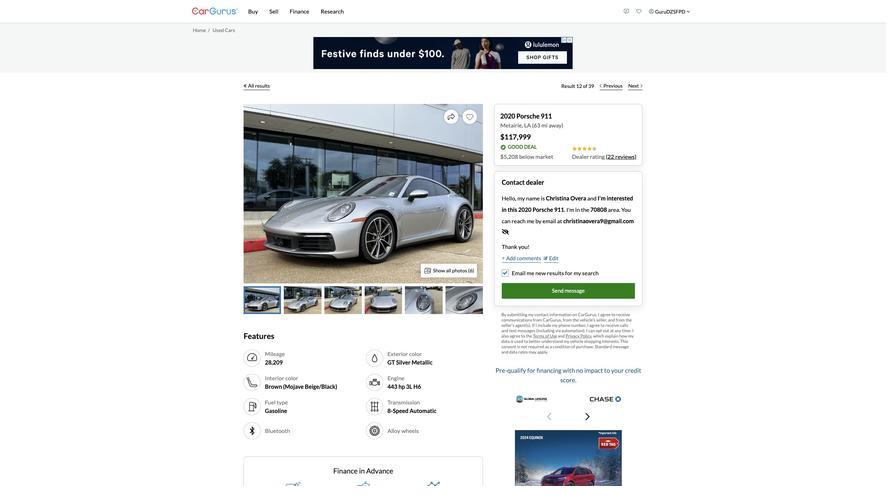 Task type: describe. For each thing, give the bounding box(es) containing it.
speed
[[393, 408, 409, 415]]

chevron double left image
[[244, 84, 247, 88]]

bluetooth
[[265, 428, 290, 435]]

previous link
[[598, 78, 626, 94]]

engine
[[388, 375, 405, 382]]

good deal
[[508, 144, 537, 150]]

$5,208 below market
[[501, 153, 554, 160]]

chevron left image
[[548, 413, 552, 421]]

used
[[515, 339, 524, 344]]

terms of use link
[[533, 333, 558, 339]]

user icon image
[[650, 9, 655, 14]]

home link
[[193, 27, 206, 33]]

all
[[248, 83, 254, 89]]

(22 reviews) button
[[606, 152, 637, 161]]

overa
[[571, 195, 587, 202]]

as
[[545, 344, 550, 350]]

for inside pre-qualify for financing with no impact to your credit score.
[[528, 367, 536, 375]]

finance button
[[284, 0, 315, 23]]

dealer rating (22 reviews)
[[573, 153, 637, 160]]

buy button
[[243, 0, 264, 23]]

contact
[[535, 312, 549, 317]]

brown
[[265, 384, 282, 390]]

christina
[[546, 195, 570, 202]]

purchase.
[[576, 344, 595, 350]]

911 for 2020 porsche 911 metairie, la (63 mi away)
[[541, 112, 552, 120]]

view vehicle photo 6 image
[[446, 286, 483, 315]]

0 horizontal spatial in
[[359, 467, 365, 476]]

any
[[615, 328, 622, 333]]

condition
[[553, 344, 571, 350]]

on
[[573, 312, 578, 317]]

edit button
[[544, 254, 559, 263]]

finance for finance
[[290, 8, 310, 15]]

standard
[[595, 344, 612, 350]]

shopping
[[585, 339, 602, 344]]

exterior color gt silver metallic
[[388, 351, 433, 366]]

apply.
[[538, 350, 549, 355]]

and right the seller,
[[609, 317, 615, 323]]

at inside by submitting my contact information on cargurus, i agree to receive communications from cargurus, from the vehicle's seller, and from the seller's agent(s). if i include my phone number, i agree to receive calls and text messages (including via automation). i can opt out at any time. i also agree to the
[[611, 328, 614, 333]]

advance
[[367, 467, 394, 476]]

mileage
[[265, 351, 285, 358]]

chevron right image inside next link
[[641, 84, 643, 88]]

email
[[512, 270, 526, 277]]

gurudzsfpd menu item
[[646, 1, 695, 21]]

0 vertical spatial data
[[502, 339, 510, 344]]

text
[[510, 328, 517, 333]]

pre-
[[496, 367, 508, 375]]

include
[[538, 323, 552, 328]]

phone
[[559, 323, 571, 328]]

2 from from the left
[[563, 317, 572, 323]]

beige/black)
[[305, 384, 337, 390]]

2 horizontal spatial of
[[584, 83, 588, 89]]

la
[[525, 122, 531, 128]]

which
[[594, 333, 605, 339]]

28,209
[[265, 359, 283, 366]]

.
[[565, 206, 566, 213]]

my left phone
[[553, 323, 558, 328]]

(including
[[537, 328, 555, 333]]

message inside the , which explain how my data is used to better understand my vehicle shopping interests. this consent is not required as a condition of purchase. standard message and data rates may apply.
[[613, 344, 629, 350]]

fuel type gasoline
[[265, 399, 288, 415]]

1 vertical spatial data
[[510, 350, 518, 355]]

score.
[[561, 377, 577, 384]]

comments
[[517, 255, 542, 262]]

area. you can reach me by email at
[[502, 206, 631, 225]]

alloy
[[388, 428, 401, 435]]

i'm inside the i'm interested in this
[[598, 195, 606, 202]]

home
[[193, 27, 206, 33]]

a
[[550, 344, 553, 350]]

how
[[620, 333, 628, 339]]

time.
[[623, 328, 632, 333]]

can inside area. you can reach me by email at
[[502, 218, 511, 225]]

submitting
[[508, 312, 528, 317]]

0 vertical spatial receive
[[617, 312, 631, 317]]

transmission image
[[369, 402, 381, 413]]

gurudzsfpd button
[[646, 1, 695, 21]]

to inside the , which explain how my data is used to better understand my vehicle shopping interests. this consent is not required as a condition of purchase. standard message and data rates may apply.
[[524, 339, 528, 344]]

at inside area. you can reach me by email at
[[558, 218, 563, 225]]

add comments
[[507, 255, 542, 262]]

view vehicle photo 5 image
[[405, 286, 443, 315]]

wheels
[[402, 428, 419, 435]]

view vehicle photo 2 image
[[284, 286, 322, 315]]

email
[[543, 218, 557, 225]]

agent(s).
[[516, 323, 532, 328]]

automation).
[[562, 328, 586, 333]]

engine 443 hp 3l h6
[[388, 375, 421, 390]]

1 from from the left
[[533, 317, 542, 323]]

send
[[553, 288, 564, 294]]

you
[[622, 206, 631, 213]]

h6
[[414, 384, 421, 390]]

vehicle's
[[580, 317, 596, 323]]

finance for finance in advance
[[334, 467, 358, 476]]

impact
[[585, 367, 604, 375]]

my left "contact"
[[529, 312, 534, 317]]

exterior color image
[[369, 353, 381, 364]]

new
[[536, 270, 546, 277]]

understand
[[542, 339, 563, 344]]

better
[[529, 339, 541, 344]]

messages
[[518, 328, 536, 333]]

eye slash image
[[502, 229, 509, 235]]

2 horizontal spatial in
[[576, 206, 580, 213]]

gasoline
[[265, 408, 287, 415]]

1 horizontal spatial results
[[548, 270, 565, 277]]

credit
[[626, 367, 642, 375]]

, which explain how my data is used to better understand my vehicle shopping interests. this consent is not required as a condition of purchase. standard message and data rates may apply.
[[502, 333, 634, 355]]

1 horizontal spatial is
[[518, 344, 520, 350]]

8-
[[388, 408, 393, 415]]

$117,999
[[501, 132, 531, 141]]

terms of use and privacy policy
[[533, 333, 592, 339]]

0 horizontal spatial cargurus,
[[543, 317, 563, 323]]

thank
[[502, 243, 518, 250]]

seller's
[[502, 323, 515, 328]]

engine image
[[369, 377, 381, 389]]

add comments button
[[502, 254, 542, 263]]

christinaovera9@gmail.com
[[564, 218, 634, 225]]

1 vertical spatial agree
[[590, 323, 600, 328]]

0 horizontal spatial of
[[546, 333, 549, 339]]

to inside pre-qualify for financing with no impact to your credit score.
[[605, 367, 611, 375]]

no
[[577, 367, 584, 375]]

my left search
[[574, 270, 582, 277]]

alloy wheels
[[388, 428, 419, 435]]

my right how
[[629, 333, 634, 339]]

and inside the , which explain how my data is used to better understand my vehicle shopping interests. this consent is not required as a condition of purchase. standard message and data rates may apply.
[[502, 350, 509, 355]]

required
[[528, 344, 545, 350]]

interior color image
[[247, 377, 258, 389]]

color for interior color
[[286, 375, 298, 382]]

alloy wheels image
[[369, 426, 381, 437]]

finance in advance
[[334, 467, 394, 476]]

research button
[[315, 0, 350, 23]]

terms
[[533, 333, 545, 339]]



Task type: vqa. For each thing, say whether or not it's contained in the screenshot.
CPO
no



Task type: locate. For each thing, give the bounding box(es) containing it.
calls
[[620, 323, 629, 328]]

i'm right "."
[[567, 206, 575, 213]]

this
[[621, 339, 629, 344]]

the up automation).
[[573, 317, 579, 323]]

i right time.
[[633, 328, 634, 333]]

1 vertical spatial chevron right image
[[586, 413, 590, 421]]

0 vertical spatial me
[[527, 218, 535, 225]]

0 vertical spatial at
[[558, 218, 563, 225]]

i right number,
[[588, 323, 589, 328]]

contact dealer
[[502, 178, 545, 186]]

0 vertical spatial can
[[502, 218, 511, 225]]

3 from from the left
[[616, 317, 625, 323]]

used
[[213, 27, 224, 33]]

1 vertical spatial advertisement region
[[515, 431, 622, 487]]

name
[[527, 195, 540, 202]]

next link
[[626, 78, 646, 94]]

0 vertical spatial color
[[409, 351, 422, 358]]

from
[[533, 317, 542, 323], [563, 317, 572, 323], [616, 317, 625, 323]]

0 horizontal spatial 2020
[[501, 112, 516, 120]]

opt
[[596, 328, 603, 333]]

1 vertical spatial me
[[527, 270, 535, 277]]

tab list
[[244, 286, 483, 315]]

previous
[[604, 83, 623, 89]]

agree up ,
[[590, 323, 600, 328]]

all
[[446, 268, 452, 274]]

add
[[507, 255, 516, 262]]

gt
[[388, 359, 395, 366]]

0 vertical spatial agree
[[601, 312, 611, 317]]

to right 'used'
[[524, 339, 528, 344]]

1 horizontal spatial color
[[409, 351, 422, 358]]

is right name
[[541, 195, 545, 202]]

from left on
[[563, 317, 572, 323]]

of
[[584, 83, 588, 89], [546, 333, 549, 339], [572, 344, 576, 350]]

2020 porsche 911 . i'm in the 70808
[[519, 206, 607, 213]]

chevron right image
[[641, 84, 643, 88], [586, 413, 590, 421]]

home / used cars
[[193, 27, 235, 33]]

0 horizontal spatial is
[[511, 339, 514, 344]]

contact
[[502, 178, 525, 186]]

0 vertical spatial finance
[[290, 8, 310, 15]]

advertisement region
[[314, 37, 573, 69], [515, 431, 622, 487]]

information
[[550, 312, 572, 317]]

finance left advance
[[334, 467, 358, 476]]

1 vertical spatial receive
[[606, 323, 620, 328]]

edit image
[[544, 257, 548, 260]]

agree
[[601, 312, 611, 317], [590, 323, 600, 328], [510, 333, 521, 339]]

911 inside 2020 porsche 911 metairie, la (63 mi away)
[[541, 112, 552, 120]]

research
[[321, 8, 344, 15]]

my left vehicle
[[564, 339, 570, 344]]

i'm up the 70808
[[598, 195, 606, 202]]

1 vertical spatial for
[[528, 367, 536, 375]]

chevron left image
[[600, 84, 602, 88]]

to
[[612, 312, 616, 317], [601, 323, 605, 328], [522, 333, 526, 339], [524, 339, 528, 344], [605, 367, 611, 375]]

i left ,
[[587, 328, 588, 333]]

2020 for 2020 porsche 911 metairie, la (63 mi away)
[[501, 112, 516, 120]]

and down also
[[502, 350, 509, 355]]

me inside area. you can reach me by email at
[[527, 218, 535, 225]]

if
[[532, 323, 535, 328]]

my left name
[[518, 195, 525, 202]]

finance
[[290, 8, 310, 15], [334, 467, 358, 476]]

2020 inside 2020 porsche 911 metairie, la (63 mi away)
[[501, 112, 516, 120]]

1 horizontal spatial cargurus,
[[579, 312, 598, 317]]

consent
[[502, 344, 517, 350]]

agree right also
[[510, 333, 521, 339]]

1 horizontal spatial can
[[589, 328, 595, 333]]

receive
[[617, 312, 631, 317], [606, 323, 620, 328]]

(mojave
[[283, 384, 304, 390]]

0 vertical spatial of
[[584, 83, 588, 89]]

of down the privacy
[[572, 344, 576, 350]]

2 me from the top
[[527, 270, 535, 277]]

data left rates
[[510, 350, 518, 355]]

can left opt
[[589, 328, 595, 333]]

sell button
[[264, 0, 284, 23]]

send message
[[553, 288, 585, 294]]

me left by
[[527, 218, 535, 225]]

this
[[508, 206, 518, 213]]

view vehicle photo 3 image
[[325, 286, 362, 315]]

seller,
[[597, 317, 608, 323]]

saved cars image
[[637, 9, 642, 14]]

bluetooth image
[[247, 426, 258, 437]]

the up time.
[[626, 317, 632, 323]]

1 horizontal spatial in
[[502, 206, 507, 213]]

porsche up by
[[533, 206, 554, 213]]

use
[[550, 333, 558, 339]]

send message button
[[502, 283, 636, 299]]

1 horizontal spatial 2020
[[519, 206, 532, 213]]

for up send message
[[566, 270, 573, 277]]

share image
[[448, 113, 455, 120]]

cargurus logo homepage link image
[[192, 1, 238, 22]]

2 horizontal spatial from
[[616, 317, 625, 323]]

(6)
[[469, 268, 474, 274]]

deal
[[525, 144, 537, 150]]

1 horizontal spatial at
[[611, 328, 614, 333]]

1 me from the top
[[527, 218, 535, 225]]

color up metallic
[[409, 351, 422, 358]]

all results
[[248, 83, 270, 89]]

data
[[502, 339, 510, 344], [510, 350, 518, 355]]

2020 right this
[[519, 206, 532, 213]]

number,
[[572, 323, 587, 328]]

policy
[[581, 333, 592, 339]]

agree up out
[[601, 312, 611, 317]]

2020 up the metairie,
[[501, 112, 516, 120]]

transmission 8-speed automatic
[[388, 399, 437, 415]]

features
[[244, 332, 275, 341]]

1 vertical spatial results
[[548, 270, 565, 277]]

vehicle full photo image
[[244, 104, 483, 284]]

with
[[563, 367, 575, 375]]

443
[[388, 384, 398, 390]]

is left 'used'
[[511, 339, 514, 344]]

message
[[565, 288, 585, 294], [613, 344, 629, 350]]

color inside exterior color gt silver metallic
[[409, 351, 422, 358]]

buy
[[248, 8, 258, 15]]

add a car review image
[[625, 9, 630, 14]]

0 vertical spatial i'm
[[598, 195, 606, 202]]

1 vertical spatial of
[[546, 333, 549, 339]]

message right send
[[565, 288, 585, 294]]

away)
[[549, 122, 564, 128]]

show
[[433, 268, 445, 274]]

1 vertical spatial can
[[589, 328, 595, 333]]

porsche inside 2020 porsche 911 metairie, la (63 mi away)
[[517, 112, 540, 120]]

and right use
[[558, 333, 565, 339]]

0 horizontal spatial agree
[[510, 333, 521, 339]]

12
[[577, 83, 583, 89]]

1 horizontal spatial 911
[[555, 206, 565, 213]]

of inside the , which explain how my data is used to better understand my vehicle shopping interests. this consent is not required as a condition of purchase. standard message and data rates may apply.
[[572, 344, 576, 350]]

reach
[[512, 218, 526, 225]]

1 vertical spatial 911
[[555, 206, 565, 213]]

porsche for 2020 porsche 911 . i'm in the 70808
[[533, 206, 554, 213]]

my
[[518, 195, 525, 202], [574, 270, 582, 277], [529, 312, 534, 317], [553, 323, 558, 328], [629, 333, 634, 339], [564, 339, 570, 344]]

mileage image
[[247, 353, 258, 364]]

in down overa
[[576, 206, 580, 213]]

cargurus, right on
[[579, 312, 598, 317]]

porsche for 2020 porsche 911 metairie, la (63 mi away)
[[517, 112, 540, 120]]

0 vertical spatial message
[[565, 288, 585, 294]]

2020 for 2020 porsche 911 . i'm in the 70808
[[519, 206, 532, 213]]

result 12 of 39
[[562, 83, 595, 89]]

finance right sell
[[290, 8, 310, 15]]

70808
[[591, 206, 607, 213]]

1 horizontal spatial finance
[[334, 467, 358, 476]]

1 horizontal spatial agree
[[590, 323, 600, 328]]

in left this
[[502, 206, 507, 213]]

from up any
[[616, 317, 625, 323]]

0 horizontal spatial 911
[[541, 112, 552, 120]]

2 horizontal spatial is
[[541, 195, 545, 202]]

0 horizontal spatial from
[[533, 317, 542, 323]]

receive up explain
[[606, 323, 620, 328]]

result
[[562, 83, 576, 89]]

you!
[[519, 243, 530, 250]]

0 horizontal spatial chevron right image
[[586, 413, 590, 421]]

0 vertical spatial 911
[[541, 112, 552, 120]]

mi
[[542, 122, 548, 128]]

results right 'all'
[[255, 83, 270, 89]]

1 vertical spatial message
[[613, 344, 629, 350]]

hp
[[399, 384, 405, 390]]

0 horizontal spatial can
[[502, 218, 511, 225]]

menu bar
[[238, 0, 621, 23]]

all results link
[[244, 78, 270, 94]]

mileage 28,209
[[265, 351, 285, 366]]

1 vertical spatial finance
[[334, 467, 358, 476]]

color up (mojave
[[286, 375, 298, 382]]

and up the 70808
[[588, 195, 597, 202]]

i
[[599, 312, 600, 317], [536, 323, 537, 328], [588, 323, 589, 328], [587, 328, 588, 333], [633, 328, 634, 333]]

1 horizontal spatial chevron right image
[[641, 84, 643, 88]]

0 horizontal spatial i'm
[[567, 206, 575, 213]]

0 vertical spatial advertisement region
[[314, 37, 573, 69]]

1 horizontal spatial from
[[563, 317, 572, 323]]

1 horizontal spatial message
[[613, 344, 629, 350]]

email me new results for my search
[[512, 270, 599, 277]]

data down text
[[502, 339, 510, 344]]

also
[[502, 333, 509, 339]]

view vehicle photo 4 image
[[365, 286, 403, 315]]

chevron down image
[[687, 10, 691, 13]]

2 vertical spatial agree
[[510, 333, 521, 339]]

1 horizontal spatial for
[[566, 270, 573, 277]]

0 horizontal spatial at
[[558, 218, 563, 225]]

1 horizontal spatial i'm
[[598, 195, 606, 202]]

0 horizontal spatial message
[[565, 288, 585, 294]]

menu bar containing buy
[[238, 0, 621, 23]]

911 down the christina
[[555, 206, 565, 213]]

,
[[592, 333, 593, 339]]

$5,208
[[501, 153, 519, 160]]

can up eye slash image
[[502, 218, 511, 225]]

in left advance
[[359, 467, 365, 476]]

the down overa
[[582, 206, 590, 213]]

gurudzsfpd menu
[[621, 1, 695, 21]]

0 horizontal spatial for
[[528, 367, 536, 375]]

show all photos (6) link
[[421, 264, 478, 278]]

1 vertical spatial color
[[286, 375, 298, 382]]

dealer
[[573, 153, 589, 160]]

to down agent(s).
[[522, 333, 526, 339]]

in
[[502, 206, 507, 213], [576, 206, 580, 213], [359, 467, 365, 476]]

sell
[[270, 8, 279, 15]]

pre-qualify for financing with no impact to your credit score.
[[496, 367, 642, 384]]

from up (including
[[533, 317, 542, 323]]

financing
[[537, 367, 562, 375]]

i right vehicle's
[[599, 312, 600, 317]]

of left 39
[[584, 83, 588, 89]]

vehicle
[[571, 339, 584, 344]]

results down "edit"
[[548, 270, 565, 277]]

interested
[[607, 195, 634, 202]]

interior color brown (mojave beige/black)
[[265, 375, 337, 390]]

0 vertical spatial porsche
[[517, 112, 540, 120]]

0 vertical spatial 2020
[[501, 112, 516, 120]]

0 vertical spatial for
[[566, 270, 573, 277]]

the left the terms
[[526, 333, 533, 339]]

to up which
[[601, 323, 605, 328]]

cargurus, up via
[[543, 317, 563, 323]]

i right if
[[536, 323, 537, 328]]

2 horizontal spatial agree
[[601, 312, 611, 317]]

at
[[558, 218, 563, 225], [611, 328, 614, 333]]

dealer
[[526, 178, 545, 186]]

color for exterior color
[[409, 351, 422, 358]]

0 horizontal spatial color
[[286, 375, 298, 382]]

interests.
[[603, 339, 620, 344]]

thank you!
[[502, 243, 530, 250]]

metairie,
[[501, 122, 523, 128]]

color inside interior color brown (mojave beige/black)
[[286, 375, 298, 382]]

and left text
[[502, 328, 509, 333]]

message down how
[[613, 344, 629, 350]]

0 vertical spatial results
[[255, 83, 270, 89]]

to left your
[[605, 367, 611, 375]]

1 vertical spatial 2020
[[519, 206, 532, 213]]

at right out
[[611, 328, 614, 333]]

in inside the i'm interested in this
[[502, 206, 507, 213]]

view vehicle photo 1 image
[[244, 286, 281, 315]]

1 vertical spatial porsche
[[533, 206, 554, 213]]

2 vertical spatial of
[[572, 344, 576, 350]]

to right the seller,
[[612, 312, 616, 317]]

is left not
[[518, 344, 520, 350]]

pre-qualify for financing with no impact to your credit score. button
[[495, 363, 643, 428]]

911 up mi on the right top of page
[[541, 112, 552, 120]]

at right email
[[558, 218, 563, 225]]

1 vertical spatial i'm
[[567, 206, 575, 213]]

message inside button
[[565, 288, 585, 294]]

for right qualify on the bottom of page
[[528, 367, 536, 375]]

of left use
[[546, 333, 549, 339]]

receive up calls
[[617, 312, 631, 317]]

porsche up la
[[517, 112, 540, 120]]

0 vertical spatial chevron right image
[[641, 84, 643, 88]]

exterior
[[388, 351, 408, 358]]

0 horizontal spatial finance
[[290, 8, 310, 15]]

fuel type image
[[247, 402, 258, 413]]

plus image
[[503, 257, 505, 260]]

finance inside dropdown button
[[290, 8, 310, 15]]

1 horizontal spatial of
[[572, 344, 576, 350]]

1 vertical spatial at
[[611, 328, 614, 333]]

0 horizontal spatial results
[[255, 83, 270, 89]]

chevron right image inside pre-qualify for financing with no impact to your credit score. button
[[586, 413, 590, 421]]

can inside by submitting my contact information on cargurus, i agree to receive communications from cargurus, from the vehicle's seller, and from the seller's agent(s). if i include my phone number, i agree to receive calls and text messages (including via automation). i can opt out at any time. i also agree to the
[[589, 328, 595, 333]]

911 for 2020 porsche 911 . i'm in the 70808
[[555, 206, 565, 213]]

me left new
[[527, 270, 535, 277]]



